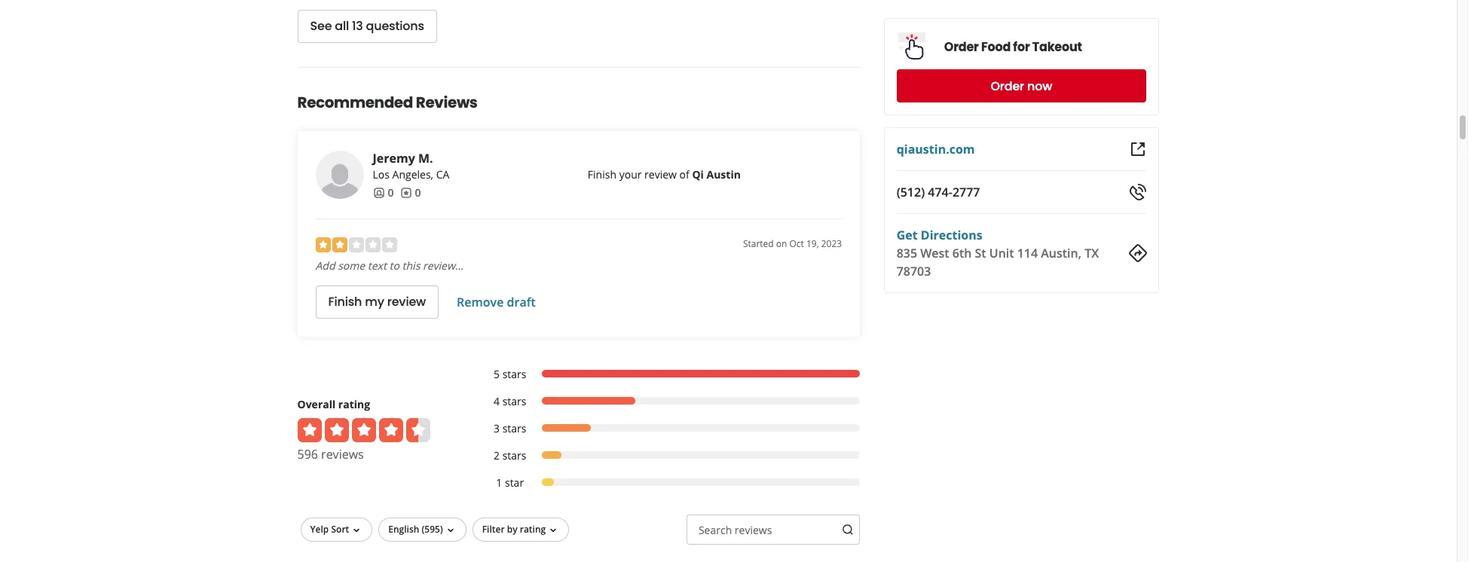 Task type: locate. For each thing, give the bounding box(es) containing it.
5
[[494, 367, 500, 381]]

filter reviews by 3 stars rating element
[[478, 421, 860, 436]]

unit
[[990, 245, 1015, 262]]

see all 13 questions
[[310, 18, 424, 35]]

review right "my"
[[387, 294, 426, 311]]

0 inside friends element
[[388, 185, 394, 200]]

directions
[[922, 227, 983, 244]]

rating up 4.5 star rating image
[[338, 397, 370, 412]]

  text field
[[687, 515, 860, 545]]

review left of
[[645, 167, 677, 182]]

overall rating
[[297, 397, 370, 412]]

reviews element
[[400, 185, 421, 200]]

0 horizontal spatial rating
[[338, 397, 370, 412]]

1 vertical spatial review
[[387, 294, 426, 311]]

16 chevron down v2 image right the filter by rating
[[548, 525, 560, 537]]

16 chevron down v2 image
[[445, 525, 457, 537]]

finish
[[588, 167, 617, 182], [328, 294, 362, 311]]

filter
[[482, 523, 505, 536]]

photo of jeremy m. image
[[316, 151, 364, 199]]

0 right 16 friends v2 "icon"
[[388, 185, 394, 200]]

review
[[645, 167, 677, 182], [387, 294, 426, 311]]

finish left "my"
[[328, 294, 362, 311]]

1 0 from the left
[[388, 185, 394, 200]]

stars for 3 stars
[[503, 421, 527, 436]]

0 horizontal spatial order
[[945, 38, 980, 55]]

jeremy
[[373, 150, 415, 167]]

2 star rating image
[[316, 237, 397, 252]]

19,
[[807, 237, 819, 250]]

4 stars from the top
[[503, 448, 527, 463]]

reviews
[[416, 92, 478, 113]]

this
[[402, 258, 420, 273]]

finish left your
[[588, 167, 617, 182]]

stars right 3
[[503, 421, 527, 436]]

reviews down 4.5 star rating image
[[321, 446, 364, 463]]

1 horizontal spatial review
[[645, 167, 677, 182]]

1 vertical spatial finish
[[328, 294, 362, 311]]

english
[[388, 523, 420, 536]]

0 horizontal spatial 0
[[388, 185, 394, 200]]

2 stars
[[494, 448, 527, 463]]

0 for friends element
[[388, 185, 394, 200]]

16 chevron down v2 image inside the yelp sort dropdown button
[[351, 525, 363, 537]]

2 16 chevron down v2 image from the left
[[548, 525, 560, 537]]

1 horizontal spatial rating
[[520, 523, 546, 536]]

0 horizontal spatial review
[[387, 294, 426, 311]]

filter reviews by 2 stars rating element
[[478, 448, 860, 464]]

0 vertical spatial review
[[645, 167, 677, 182]]

0 vertical spatial finish
[[588, 167, 617, 182]]

1 vertical spatial order
[[991, 77, 1025, 95]]

1 horizontal spatial reviews
[[735, 523, 772, 537]]

0 horizontal spatial finish
[[328, 294, 362, 311]]

recommended reviews element
[[249, 67, 909, 562]]

0 vertical spatial order
[[945, 38, 980, 55]]

0 for reviews element
[[415, 185, 421, 200]]

3 stars from the top
[[503, 421, 527, 436]]

1 vertical spatial rating
[[520, 523, 546, 536]]

1 16 chevron down v2 image from the left
[[351, 525, 363, 537]]

yelp
[[310, 523, 329, 536]]

order for order now
[[991, 77, 1025, 95]]

reviews right search
[[735, 523, 772, 537]]

4
[[494, 394, 500, 409]]

rating
[[338, 397, 370, 412], [520, 523, 546, 536]]

2
[[494, 448, 500, 463]]

stars right 4
[[503, 394, 527, 409]]

stars for 5 stars
[[503, 367, 527, 381]]

all
[[335, 18, 349, 35]]

0
[[388, 185, 394, 200], [415, 185, 421, 200]]

remove draft
[[457, 294, 536, 311]]

0 horizontal spatial reviews
[[321, 446, 364, 463]]

stars for 4 stars
[[503, 394, 527, 409]]

reviews
[[321, 446, 364, 463], [735, 523, 772, 537]]

stars
[[503, 367, 527, 381], [503, 394, 527, 409], [503, 421, 527, 436], [503, 448, 527, 463]]

get directions 835 west 6th st unit 114 austin, tx 78703
[[897, 227, 1100, 280]]

order for order food for takeout
[[945, 38, 980, 55]]

for
[[1014, 38, 1031, 55]]

st
[[976, 245, 987, 262]]

get
[[897, 227, 918, 244]]

austin
[[707, 167, 741, 182]]

0 vertical spatial reviews
[[321, 446, 364, 463]]

1 horizontal spatial order
[[991, 77, 1025, 95]]

1 horizontal spatial finish
[[588, 167, 617, 182]]

of
[[680, 167, 690, 182]]

add
[[316, 258, 335, 273]]

stars right 2
[[503, 448, 527, 463]]

order left now
[[991, 77, 1025, 95]]

get directions link
[[897, 227, 983, 244]]

0 horizontal spatial 16 chevron down v2 image
[[351, 525, 363, 537]]

78703
[[897, 263, 932, 280]]

search image
[[842, 524, 854, 536]]

2777
[[953, 184, 981, 201]]

16 friends v2 image
[[373, 187, 385, 199]]

started on oct 19, 2023
[[743, 237, 842, 250]]

remove draft button
[[457, 294, 536, 311]]

1 stars from the top
[[503, 367, 527, 381]]

stars right 5
[[503, 367, 527, 381]]

3
[[494, 421, 500, 436]]

1 horizontal spatial 16 chevron down v2 image
[[548, 525, 560, 537]]

order left the food
[[945, 38, 980, 55]]

0 inside reviews element
[[415, 185, 421, 200]]

finish for finish your review of qi austin
[[588, 167, 617, 182]]

jeremy m. link
[[373, 150, 433, 167]]

text
[[368, 258, 387, 273]]

m.
[[418, 150, 433, 167]]

596
[[297, 446, 318, 463]]

2 0 from the left
[[415, 185, 421, 200]]

16 chevron down v2 image inside filter by rating popup button
[[548, 525, 560, 537]]

tx
[[1085, 245, 1100, 262]]

west
[[921, 245, 950, 262]]

1 star
[[496, 476, 524, 490]]

0 vertical spatial rating
[[338, 397, 370, 412]]

order
[[945, 38, 980, 55], [991, 77, 1025, 95]]

search
[[699, 523, 732, 537]]

filter reviews by 4 stars rating element
[[478, 394, 860, 409]]

16 chevron down v2 image for yelp sort
[[351, 525, 363, 537]]

review for my
[[387, 294, 426, 311]]

1 vertical spatial reviews
[[735, 523, 772, 537]]

16 chevron down v2 image right sort
[[351, 525, 363, 537]]

0 right 16 review v2 image
[[415, 185, 421, 200]]

2 stars from the top
[[503, 394, 527, 409]]

order now
[[991, 77, 1053, 95]]

16 chevron down v2 image
[[351, 525, 363, 537], [548, 525, 560, 537]]

1 horizontal spatial 0
[[415, 185, 421, 200]]

rating right by
[[520, 523, 546, 536]]

filter by rating
[[482, 523, 546, 536]]

angeles,
[[392, 167, 434, 182]]

takeout
[[1033, 38, 1083, 55]]

filter reviews by 1 star rating element
[[478, 476, 860, 491]]



Task type: describe. For each thing, give the bounding box(es) containing it.
questions
[[366, 18, 424, 35]]

24 directions v2 image
[[1129, 244, 1147, 262]]

114
[[1018, 245, 1039, 262]]

friends element
[[373, 185, 394, 200]]

recommended reviews
[[297, 92, 478, 113]]

oct
[[790, 237, 804, 250]]

order food for takeout
[[945, 38, 1083, 55]]

reviews for search reviews
[[735, 523, 772, 537]]

see all 13 questions link
[[297, 10, 437, 43]]

started
[[743, 237, 774, 250]]

overall
[[297, 397, 336, 412]]

see
[[310, 18, 332, 35]]

qiaustin.com link
[[897, 141, 976, 158]]

food
[[982, 38, 1012, 55]]

ca
[[436, 167, 450, 182]]

2023
[[822, 237, 842, 250]]

on
[[776, 237, 787, 250]]

recommended
[[297, 92, 413, 113]]

13
[[352, 18, 363, 35]]

(512)
[[897, 184, 926, 201]]

your
[[619, 167, 642, 182]]

reviews for 596 reviews
[[321, 446, 364, 463]]

draft
[[507, 294, 536, 311]]

by
[[507, 523, 518, 536]]

qi
[[692, 167, 704, 182]]

16 chevron down v2 image for filter by rating
[[548, 525, 560, 537]]

review for your
[[645, 167, 677, 182]]

stars for 2 stars
[[503, 448, 527, 463]]

6th
[[953, 245, 973, 262]]

english (595) button
[[379, 518, 466, 542]]

qiaustin.com
[[897, 141, 976, 158]]

16 review v2 image
[[400, 187, 412, 199]]

yelp sort button
[[300, 518, 373, 542]]

finish for finish my review
[[328, 294, 362, 311]]

filter reviews by 5 stars rating element
[[478, 367, 860, 382]]

to
[[389, 258, 400, 273]]

(512) 474-2777
[[897, 184, 981, 201]]

24 phone v2 image
[[1129, 183, 1147, 201]]

austin,
[[1042, 245, 1082, 262]]

1
[[496, 476, 502, 490]]

finish my review
[[328, 294, 426, 311]]

(595)
[[422, 523, 443, 536]]

remove
[[457, 294, 504, 311]]

review…
[[423, 258, 464, 273]]

jeremy m. los angeles, ca
[[373, 150, 450, 182]]

some
[[338, 258, 365, 273]]

los
[[373, 167, 390, 182]]

now
[[1028, 77, 1053, 95]]

rating inside popup button
[[520, 523, 546, 536]]

filter by rating button
[[473, 518, 569, 542]]

star
[[505, 476, 524, 490]]

596 reviews
[[297, 446, 364, 463]]

3 stars
[[494, 421, 527, 436]]

search reviews
[[699, 523, 772, 537]]

24 external link v2 image
[[1129, 140, 1147, 158]]

finish your review of qi austin
[[588, 167, 741, 182]]

finish my review link
[[316, 286, 439, 319]]

  text field inside the recommended reviews element
[[687, 515, 860, 545]]

yelp sort
[[310, 523, 349, 536]]

4 stars
[[494, 394, 527, 409]]

5 stars
[[494, 367, 527, 381]]

835
[[897, 245, 918, 262]]

my
[[365, 294, 384, 311]]

sort
[[331, 523, 349, 536]]

english (595)
[[388, 523, 443, 536]]

4.5 star rating image
[[297, 418, 430, 442]]

474-
[[929, 184, 953, 201]]

add some text to this review…
[[316, 258, 464, 273]]

order now link
[[897, 69, 1147, 103]]



Task type: vqa. For each thing, say whether or not it's contained in the screenshot.
1st Oh no 0 from the bottom of the page
no



